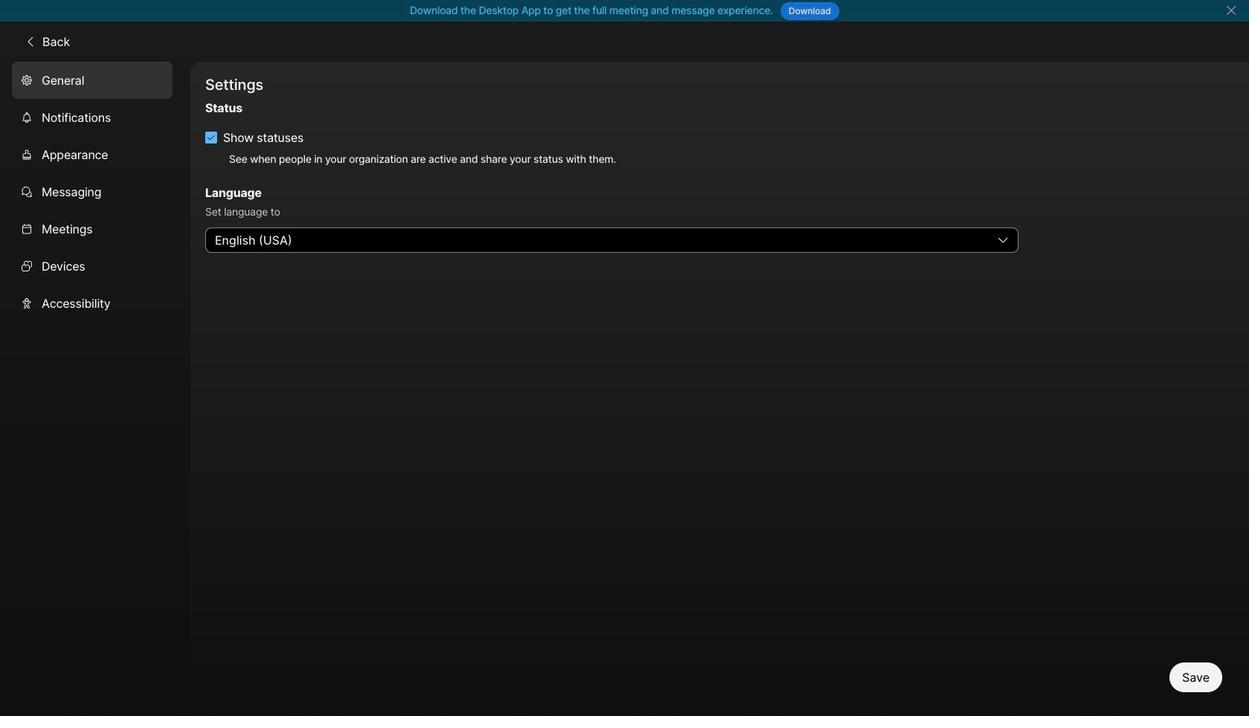 Task type: vqa. For each thing, say whether or not it's contained in the screenshot.
All messages option at the top of page
no



Task type: locate. For each thing, give the bounding box(es) containing it.
devices tab
[[12, 247, 173, 285]]

general tab
[[12, 61, 173, 99]]

meetings tab
[[12, 210, 173, 247]]

messaging tab
[[12, 173, 173, 210]]



Task type: describe. For each thing, give the bounding box(es) containing it.
cancel_16 image
[[1225, 4, 1237, 16]]

accessibility tab
[[12, 285, 173, 322]]

notifications tab
[[12, 99, 173, 136]]

appearance tab
[[12, 136, 173, 173]]

settings navigation
[[0, 61, 190, 716]]



